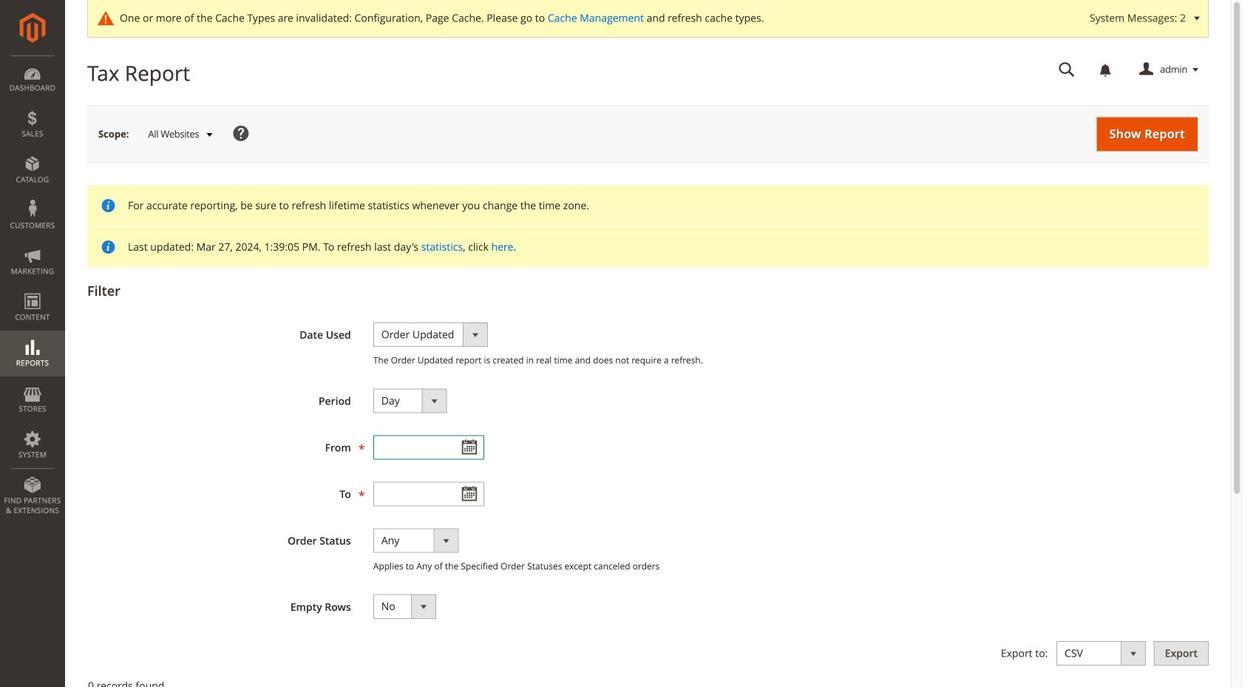Task type: locate. For each thing, give the bounding box(es) containing it.
None text field
[[373, 435, 484, 460], [373, 482, 484, 506], [373, 435, 484, 460], [373, 482, 484, 506]]

None text field
[[1049, 57, 1086, 83]]

menu bar
[[0, 55, 65, 523]]



Task type: describe. For each thing, give the bounding box(es) containing it.
magento admin panel image
[[20, 13, 46, 43]]



